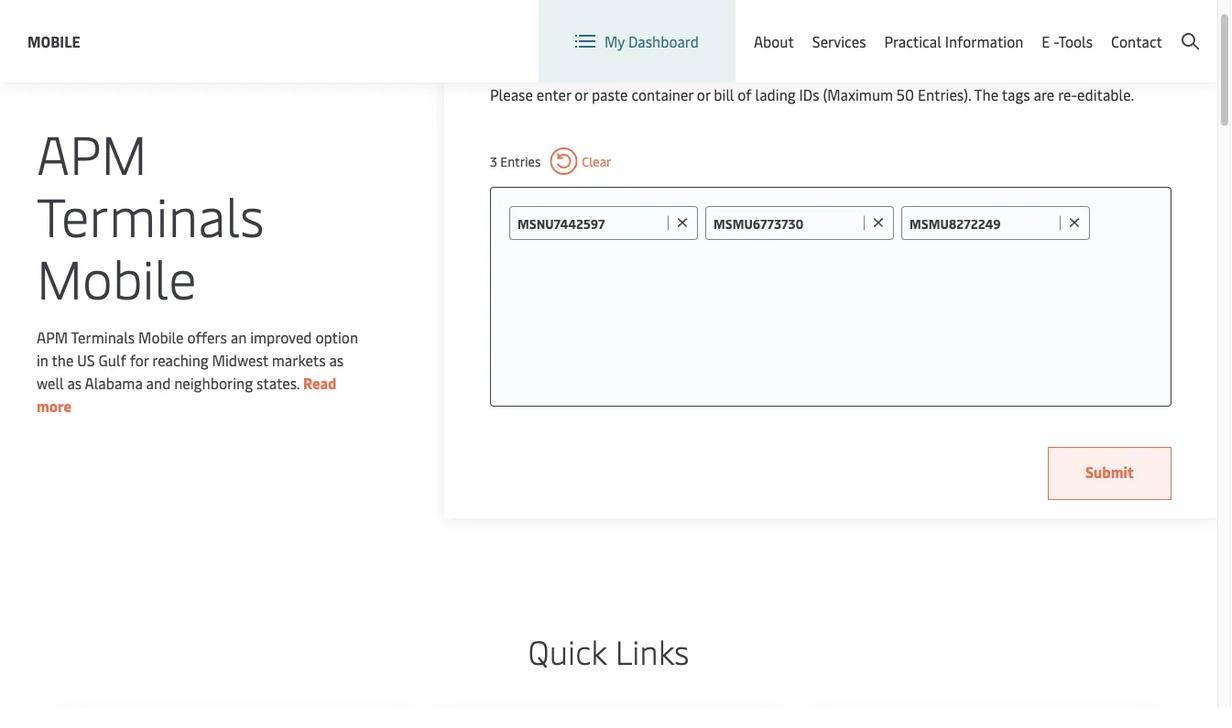 Task type: describe. For each thing, give the bounding box(es) containing it.
practical information button
[[885, 0, 1024, 82]]

ids
[[800, 85, 820, 105]]

for
[[130, 351, 149, 371]]

mobile link
[[27, 30, 80, 53]]

tags
[[1002, 85, 1031, 105]]

links
[[616, 630, 689, 674]]

switch
[[735, 17, 779, 37]]

3 entries
[[490, 153, 541, 170]]

markets
[[272, 351, 326, 371]]

login
[[1051, 17, 1087, 37]]

2 or from the left
[[697, 85, 711, 105]]

my dashboard
[[605, 31, 699, 51]]

option
[[316, 328, 358, 348]]

entries
[[501, 153, 541, 170]]

contact button
[[1112, 0, 1163, 82]]

apm for apm terminals mobile offers an improved option in the us gulf for reaching midwest markets as well as alabama and neighboring states.
[[37, 328, 68, 348]]

about button
[[754, 0, 794, 82]]

e
[[1042, 31, 1050, 51]]

1 or from the left
[[575, 85, 588, 105]]

create
[[1100, 17, 1142, 37]]

submit button
[[1048, 448, 1172, 501]]

global
[[897, 17, 940, 37]]

clear
[[582, 153, 612, 170]]

1 entered id text field from the left
[[714, 215, 860, 232]]

about
[[754, 31, 794, 51]]

clear button
[[550, 148, 612, 175]]

import
[[490, 39, 567, 74]]

alabama
[[85, 374, 143, 394]]

availability
[[574, 39, 693, 74]]

global menu
[[897, 17, 981, 37]]

mobile for apm terminals mobile
[[37, 241, 197, 313]]

practical
[[885, 31, 942, 51]]

terminals for apm terminals mobile
[[37, 179, 265, 251]]

(maximum
[[823, 85, 893, 105]]

more
[[37, 397, 72, 416]]

re-
[[1059, 85, 1078, 105]]

the
[[52, 351, 74, 371]]

menu
[[943, 17, 981, 37]]

apm terminals mobile offers an improved option in the us gulf for reaching midwest markets as well as alabama and neighboring states.
[[37, 328, 358, 394]]

read more
[[37, 374, 337, 416]]

-
[[1054, 31, 1059, 51]]

mobile for apm terminals mobile offers an improved option in the us gulf for reaching midwest markets as well as alabama and neighboring states.
[[138, 328, 184, 348]]

3
[[490, 153, 498, 170]]

us
[[77, 351, 95, 371]]

contact
[[1112, 31, 1163, 51]]

apm terminals mobile
[[37, 116, 265, 313]]

login / create account
[[1051, 17, 1200, 37]]

dashboard
[[629, 31, 699, 51]]

gulf
[[99, 351, 126, 371]]

entries).
[[918, 85, 971, 105]]

lading
[[756, 85, 796, 105]]

50
[[897, 85, 915, 105]]

switch location button
[[706, 17, 839, 37]]

account
[[1145, 17, 1200, 37]]

services
[[813, 31, 866, 51]]

information
[[945, 31, 1024, 51]]

services button
[[813, 0, 866, 82]]

global menu button
[[857, 0, 999, 55]]

apm for apm terminals mobile
[[37, 116, 147, 188]]

quick links
[[528, 630, 689, 674]]

mobile secondary image
[[34, 304, 355, 579]]

location
[[782, 17, 839, 37]]

enter
[[537, 85, 571, 105]]



Task type: vqa. For each thing, say whether or not it's contained in the screenshot.
the bottommost &
no



Task type: locate. For each thing, give the bounding box(es) containing it.
reaching
[[152, 351, 209, 371]]

or
[[575, 85, 588, 105], [697, 85, 711, 105]]

2 apm from the top
[[37, 328, 68, 348]]

my
[[605, 31, 625, 51]]

please enter or paste container or bill of lading ids (maximum 50 entries). the tags are re-editable.
[[490, 85, 1135, 105]]

login / create account link
[[1018, 0, 1200, 54]]

0 vertical spatial as
[[329, 351, 344, 371]]

mobile
[[27, 31, 80, 51], [37, 241, 197, 313], [138, 328, 184, 348]]

or right enter
[[575, 85, 588, 105]]

Entered ID text field
[[518, 215, 663, 232]]

1 horizontal spatial or
[[697, 85, 711, 105]]

as
[[329, 351, 344, 371], [67, 374, 82, 394]]

1 vertical spatial as
[[67, 374, 82, 394]]

apm
[[37, 116, 147, 188], [37, 328, 68, 348]]

are
[[1034, 85, 1055, 105]]

1 vertical spatial terminals
[[71, 328, 135, 348]]

as right the well
[[67, 374, 82, 394]]

in
[[37, 351, 48, 371]]

neighboring
[[174, 374, 253, 394]]

1 horizontal spatial entered id text field
[[910, 215, 1056, 232]]

paste
[[592, 85, 628, 105]]

switch location
[[735, 17, 839, 37]]

1 apm from the top
[[37, 116, 147, 188]]

offers
[[187, 328, 227, 348]]

e -tools button
[[1042, 0, 1093, 82]]

0 vertical spatial mobile
[[27, 31, 80, 51]]

the
[[975, 85, 999, 105]]

as down option
[[329, 351, 344, 371]]

tools
[[1059, 31, 1093, 51]]

improved
[[250, 328, 312, 348]]

container
[[632, 85, 694, 105]]

editable.
[[1078, 85, 1135, 105]]

read
[[303, 374, 337, 394]]

midwest
[[212, 351, 268, 371]]

terminals for apm terminals mobile offers an improved option in the us gulf for reaching midwest markets as well as alabama and neighboring states.
[[71, 328, 135, 348]]

0 horizontal spatial entered id text field
[[714, 215, 860, 232]]

of
[[738, 85, 752, 105]]

terminals inside apm terminals mobile offers an improved option in the us gulf for reaching midwest markets as well as alabama and neighboring states.
[[71, 328, 135, 348]]

and
[[146, 374, 171, 394]]

mobile inside apm terminals mobile offers an improved option in the us gulf for reaching midwest markets as well as alabama and neighboring states.
[[138, 328, 184, 348]]

e -tools
[[1042, 31, 1093, 51]]

states.
[[257, 374, 300, 394]]

well
[[37, 374, 64, 394]]

an
[[231, 328, 247, 348]]

please
[[490, 85, 533, 105]]

Entered ID text field
[[714, 215, 860, 232], [910, 215, 1056, 232]]

mobile inside apm terminals mobile
[[37, 241, 197, 313]]

0 vertical spatial apm
[[37, 116, 147, 188]]

2 vertical spatial mobile
[[138, 328, 184, 348]]

0 horizontal spatial as
[[67, 374, 82, 394]]

apm inside apm terminals mobile
[[37, 116, 147, 188]]

1 horizontal spatial as
[[329, 351, 344, 371]]

practical information
[[885, 31, 1024, 51]]

terminals
[[37, 179, 265, 251], [71, 328, 135, 348]]

import availability
[[490, 39, 693, 74]]

0 horizontal spatial or
[[575, 85, 588, 105]]

apm inside apm terminals mobile offers an improved option in the us gulf for reaching midwest markets as well as alabama and neighboring states.
[[37, 328, 68, 348]]

my dashboard button
[[575, 0, 699, 82]]

1 vertical spatial apm
[[37, 328, 68, 348]]

or left 'bill'
[[697, 85, 711, 105]]

/
[[1090, 17, 1096, 37]]

2 entered id text field from the left
[[910, 215, 1056, 232]]

submit
[[1086, 463, 1134, 482]]

1 vertical spatial mobile
[[37, 241, 197, 313]]

bill
[[714, 85, 734, 105]]

read more link
[[37, 374, 337, 416]]

0 vertical spatial terminals
[[37, 179, 265, 251]]

quick
[[528, 630, 607, 674]]



